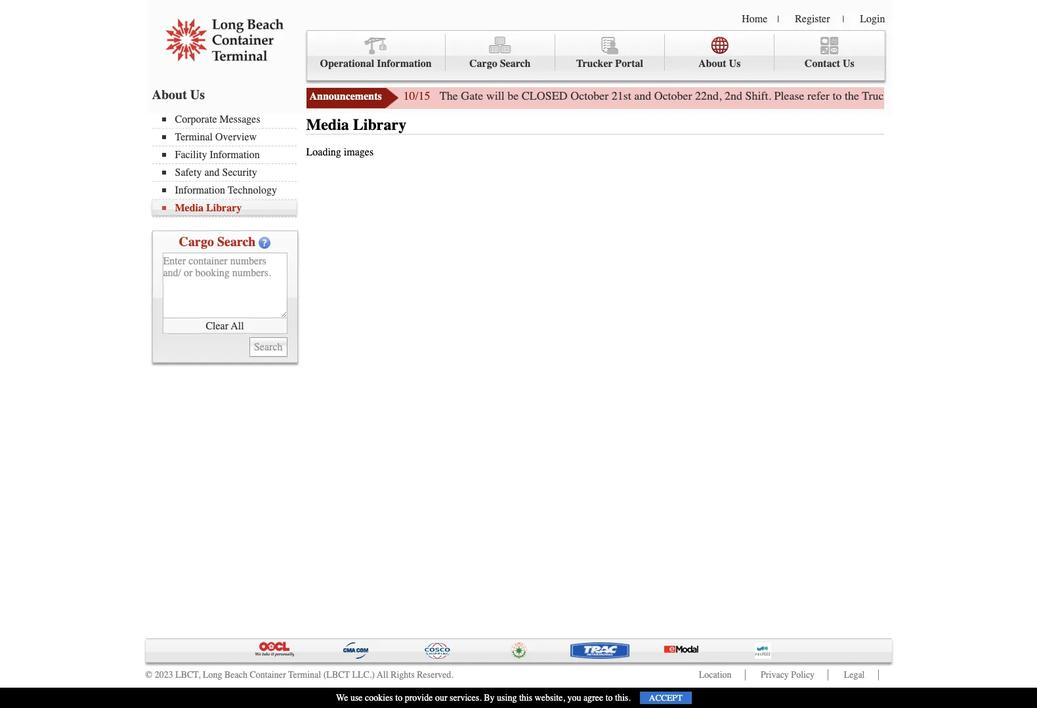 Task type: locate. For each thing, give the bounding box(es) containing it.
0 vertical spatial media
[[306, 116, 349, 134]]

1 vertical spatial information
[[210, 149, 260, 161]]

information up 10/15
[[377, 58, 432, 70]]

1 horizontal spatial terminal
[[288, 670, 321, 681]]

None submit
[[250, 338, 287, 357]]

security
[[222, 167, 257, 179]]

to
[[833, 89, 842, 103], [396, 693, 403, 704], [606, 693, 613, 704]]

about us up corporate
[[152, 87, 205, 102]]

1 horizontal spatial media
[[306, 116, 349, 134]]

1 horizontal spatial and
[[634, 89, 652, 103]]

0 horizontal spatial cargo search
[[179, 234, 256, 250]]

|
[[778, 14, 780, 25], [843, 14, 845, 25]]

media up loading
[[306, 116, 349, 134]]

please
[[775, 89, 805, 103]]

0 vertical spatial search
[[500, 58, 531, 70]]

search
[[500, 58, 531, 70], [217, 234, 256, 250]]

information
[[377, 58, 432, 70], [210, 149, 260, 161], [175, 185, 225, 196]]

terminal left (lbct
[[288, 670, 321, 681]]

2 vertical spatial information
[[175, 185, 225, 196]]

images
[[344, 146, 374, 158]]

and right 'safety'
[[204, 167, 220, 179]]

overview
[[215, 131, 257, 143]]

safety and security link
[[162, 167, 297, 179]]

cargo inside menu bar
[[470, 58, 498, 70]]

0 horizontal spatial media
[[175, 202, 204, 214]]

1 vertical spatial cargo
[[179, 234, 214, 250]]

0 vertical spatial cargo search
[[470, 58, 531, 70]]

1 horizontal spatial cargo search
[[470, 58, 531, 70]]

cargo search
[[470, 58, 531, 70], [179, 234, 256, 250]]

search inside menu bar
[[500, 58, 531, 70]]

media library
[[306, 116, 407, 134]]

loading
[[306, 146, 341, 158]]

1 horizontal spatial gate
[[893, 89, 916, 103]]

us for about us 'link'
[[729, 58, 741, 70]]

2 horizontal spatial us
[[843, 58, 855, 70]]

1 vertical spatial menu bar
[[152, 112, 303, 217]]

0 horizontal spatial library
[[206, 202, 242, 214]]

0 vertical spatial cargo
[[470, 58, 498, 70]]

gate right truck
[[893, 89, 916, 103]]

privacy
[[761, 670, 789, 681]]

search down media library link
[[217, 234, 256, 250]]

cargo search down media library link
[[179, 234, 256, 250]]

0 horizontal spatial about
[[152, 87, 187, 102]]

about us
[[699, 58, 741, 70], [152, 87, 205, 102]]

2023
[[155, 670, 173, 681]]

0 vertical spatial about
[[699, 58, 727, 70]]

information down overview
[[210, 149, 260, 161]]

2nd
[[725, 89, 743, 103]]

furth
[[1015, 89, 1038, 103]]

all right clear
[[231, 320, 244, 332]]

cargo
[[470, 58, 498, 70], [179, 234, 214, 250]]

us right contact in the right of the page
[[843, 58, 855, 70]]

0 horizontal spatial terminal
[[175, 131, 213, 143]]

terminal down corporate
[[175, 131, 213, 143]]

1 horizontal spatial us
[[729, 58, 741, 70]]

0 vertical spatial terminal
[[175, 131, 213, 143]]

1 vertical spatial library
[[206, 202, 242, 214]]

1 vertical spatial all
[[377, 670, 389, 681]]

0 horizontal spatial gate
[[461, 89, 483, 103]]

and
[[634, 89, 652, 103], [204, 167, 220, 179]]

media
[[306, 116, 349, 134], [175, 202, 204, 214]]

messages
[[220, 114, 261, 125]]

cargo down media library link
[[179, 234, 214, 250]]

0 vertical spatial all
[[231, 320, 244, 332]]

services.
[[450, 693, 482, 704]]

0 horizontal spatial us
[[190, 87, 205, 102]]

0 vertical spatial about us
[[699, 58, 741, 70]]

we use cookies to provide our services. by using this website, you agree to this.
[[336, 693, 631, 704]]

media library link
[[162, 202, 297, 214]]

0 horizontal spatial |
[[778, 14, 780, 25]]

0 horizontal spatial october
[[571, 89, 609, 103]]

1 horizontal spatial about
[[699, 58, 727, 70]]

Enter container numbers and/ or booking numbers.  text field
[[163, 253, 287, 319]]

gate
[[461, 89, 483, 103], [893, 89, 916, 103]]

gate right the
[[461, 89, 483, 103]]

© 2023 lbct, long beach container terminal (lbct llc.) all rights reserved.
[[145, 670, 454, 681]]

october left 21st
[[571, 89, 609, 103]]

october
[[571, 89, 609, 103], [655, 89, 693, 103]]

about us link
[[665, 34, 775, 71]]

container
[[250, 670, 286, 681]]

terminal
[[175, 131, 213, 143], [288, 670, 321, 681]]

page
[[973, 89, 995, 103]]

1 horizontal spatial library
[[353, 116, 407, 134]]

1 horizontal spatial all
[[377, 670, 389, 681]]

us
[[729, 58, 741, 70], [843, 58, 855, 70], [190, 87, 205, 102]]

our
[[435, 693, 448, 704]]

to left the
[[833, 89, 842, 103]]

1 horizontal spatial cargo
[[470, 58, 498, 70]]

menu bar
[[306, 30, 886, 81], [152, 112, 303, 217]]

to right cookies
[[396, 693, 403, 704]]

menu bar containing corporate messages
[[152, 112, 303, 217]]

website,
[[535, 693, 565, 704]]

media down 'safety'
[[175, 202, 204, 214]]

contact us link
[[775, 34, 885, 71]]

| left the login link
[[843, 14, 845, 25]]

rights
[[391, 670, 415, 681]]

search up be at the top of the page
[[500, 58, 531, 70]]

1 vertical spatial media
[[175, 202, 204, 214]]

corporate messages terminal overview facility information safety and security information technology media library
[[175, 114, 277, 214]]

library inside "corporate messages terminal overview facility information safety and security information technology media library"
[[206, 202, 242, 214]]

1 vertical spatial about
[[152, 87, 187, 102]]

1 vertical spatial search
[[217, 234, 256, 250]]

by
[[484, 693, 495, 704]]

loading images
[[306, 146, 374, 158]]

llc.)
[[352, 670, 375, 681]]

1 vertical spatial about us
[[152, 87, 205, 102]]

| right home 'link'
[[778, 14, 780, 25]]

october left 22nd,
[[655, 89, 693, 103]]

0 horizontal spatial menu bar
[[152, 112, 303, 217]]

0 horizontal spatial search
[[217, 234, 256, 250]]

login link
[[861, 13, 886, 25]]

1 vertical spatial and
[[204, 167, 220, 179]]

about inside 'link'
[[699, 58, 727, 70]]

about
[[699, 58, 727, 70], [152, 87, 187, 102]]

this
[[519, 693, 533, 704]]

clear
[[206, 320, 229, 332]]

you
[[568, 693, 581, 704]]

home
[[742, 13, 768, 25]]

beach
[[225, 670, 248, 681]]

about up corporate
[[152, 87, 187, 102]]

cargo search up "will"
[[470, 58, 531, 70]]

us up corporate
[[190, 87, 205, 102]]

provide
[[405, 693, 433, 704]]

this.
[[615, 693, 631, 704]]

information down 'safety'
[[175, 185, 225, 196]]

safety
[[175, 167, 202, 179]]

1 horizontal spatial search
[[500, 58, 531, 70]]

2 horizontal spatial to
[[833, 89, 842, 103]]

us up 2nd
[[729, 58, 741, 70]]

agree
[[584, 693, 604, 704]]

and right 21st
[[634, 89, 652, 103]]

0 vertical spatial menu bar
[[306, 30, 886, 81]]

all right 'llc.)'
[[377, 670, 389, 681]]

0 horizontal spatial all
[[231, 320, 244, 332]]

1 gate from the left
[[461, 89, 483, 103]]

operational
[[320, 58, 374, 70]]

cargo up "will"
[[470, 58, 498, 70]]

1 horizontal spatial |
[[843, 14, 845, 25]]

1 horizontal spatial october
[[655, 89, 693, 103]]

legal
[[844, 670, 865, 681]]

refer
[[808, 89, 830, 103]]

about us up the 10/15 the gate will be closed october 21st and october 22nd, 2nd shift. please refer to the truck gate hours web page for furth
[[699, 58, 741, 70]]

about up 22nd,
[[699, 58, 727, 70]]

library down information technology link
[[206, 202, 242, 214]]

0 horizontal spatial and
[[204, 167, 220, 179]]

trucker portal link
[[556, 34, 665, 71]]

1 horizontal spatial menu bar
[[306, 30, 886, 81]]

2 october from the left
[[655, 89, 693, 103]]

us inside 'link'
[[729, 58, 741, 70]]

shift.
[[746, 89, 772, 103]]

web
[[950, 89, 970, 103]]

library up images
[[353, 116, 407, 134]]

to left the this.
[[606, 693, 613, 704]]

1 horizontal spatial about us
[[699, 58, 741, 70]]

all
[[231, 320, 244, 332], [377, 670, 389, 681]]



Task type: vqa. For each thing, say whether or not it's contained in the screenshot.
Our
yes



Task type: describe. For each thing, give the bounding box(es) containing it.
portal
[[616, 58, 644, 70]]

we
[[336, 693, 348, 704]]

using
[[497, 693, 517, 704]]

contact
[[805, 58, 841, 70]]

corporate
[[175, 114, 217, 125]]

facility information link
[[162, 149, 297, 161]]

clear all
[[206, 320, 244, 332]]

1 horizontal spatial to
[[606, 693, 613, 704]]

the
[[845, 89, 860, 103]]

login
[[861, 13, 886, 25]]

privacy policy link
[[761, 670, 815, 681]]

1 vertical spatial cargo search
[[179, 234, 256, 250]]

register
[[795, 13, 830, 25]]

truck
[[863, 89, 890, 103]]

0 horizontal spatial to
[[396, 693, 403, 704]]

hours
[[918, 89, 947, 103]]

accept button
[[640, 692, 692, 705]]

media inside "corporate messages terminal overview facility information safety and security information technology media library"
[[175, 202, 204, 214]]

be
[[508, 89, 519, 103]]

for
[[998, 89, 1012, 103]]

2 gate from the left
[[893, 89, 916, 103]]

operational information link
[[307, 34, 446, 71]]

technology
[[228, 185, 277, 196]]

lbct,
[[175, 670, 201, 681]]

1 october from the left
[[571, 89, 609, 103]]

22nd,
[[696, 89, 722, 103]]

0 horizontal spatial about us
[[152, 87, 205, 102]]

cargo search link
[[446, 34, 556, 71]]

about us inside 'link'
[[699, 58, 741, 70]]

clear all button
[[163, 319, 287, 334]]

1 vertical spatial terminal
[[288, 670, 321, 681]]

10/15
[[404, 89, 431, 103]]

corporate messages link
[[162, 114, 297, 125]]

operational information
[[320, 58, 432, 70]]

cookies
[[365, 693, 393, 704]]

all inside button
[[231, 320, 244, 332]]

privacy policy
[[761, 670, 815, 681]]

trucker
[[577, 58, 613, 70]]

accept
[[649, 694, 683, 703]]

legal link
[[844, 670, 865, 681]]

location
[[699, 670, 732, 681]]

location link
[[699, 670, 732, 681]]

21st
[[612, 89, 632, 103]]

policy
[[792, 670, 815, 681]]

home link
[[742, 13, 768, 25]]

closed
[[522, 89, 568, 103]]

0 horizontal spatial cargo
[[179, 234, 214, 250]]

2 | from the left
[[843, 14, 845, 25]]

register link
[[795, 13, 830, 25]]

use
[[351, 693, 363, 704]]

terminal inside "corporate messages terminal overview facility information safety and security information technology media library"
[[175, 131, 213, 143]]

menu bar containing operational information
[[306, 30, 886, 81]]

facility
[[175, 149, 207, 161]]

0 vertical spatial and
[[634, 89, 652, 103]]

announcements
[[310, 91, 382, 102]]

and inside "corporate messages terminal overview facility information safety and security information technology media library"
[[204, 167, 220, 179]]

(lbct
[[324, 670, 350, 681]]

information technology link
[[162, 185, 297, 196]]

1 | from the left
[[778, 14, 780, 25]]

will
[[486, 89, 505, 103]]

10/15 the gate will be closed october 21st and october 22nd, 2nd shift. please refer to the truck gate hours web page for furth
[[404, 89, 1038, 103]]

0 vertical spatial library
[[353, 116, 407, 134]]

reserved.
[[417, 670, 454, 681]]

long
[[203, 670, 222, 681]]

contact us
[[805, 58, 855, 70]]

the
[[440, 89, 458, 103]]

terminal overview link
[[162, 131, 297, 143]]

0 vertical spatial information
[[377, 58, 432, 70]]

us for contact us link at right
[[843, 58, 855, 70]]

©
[[145, 670, 152, 681]]

trucker portal
[[577, 58, 644, 70]]



